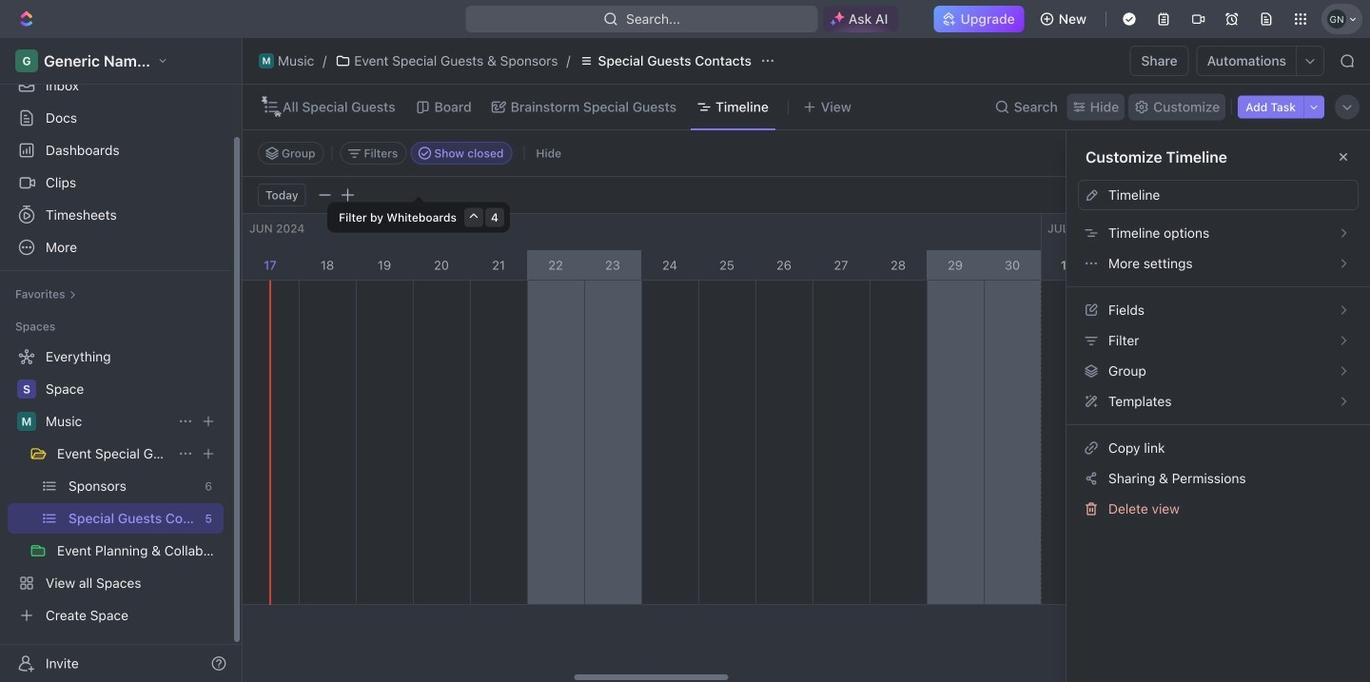 Task type: describe. For each thing, give the bounding box(es) containing it.
space, , element
[[17, 380, 36, 399]]

music, , element inside sidebar navigation
[[17, 412, 36, 431]]



Task type: locate. For each thing, give the bounding box(es) containing it.
0 horizontal spatial music, , element
[[17, 412, 36, 431]]

1 horizontal spatial music, , element
[[259, 53, 274, 69]]

music, , element
[[259, 53, 274, 69], [17, 412, 36, 431]]

Search tasks... text field
[[1169, 139, 1360, 168]]

sidebar navigation
[[0, 38, 247, 683]]

tree inside sidebar navigation
[[8, 342, 224, 631]]

1 vertical spatial music, , element
[[17, 412, 36, 431]]

0 vertical spatial music, , element
[[259, 53, 274, 69]]

generic name's workspace, , element
[[15, 50, 38, 72]]

tree
[[8, 342, 224, 631]]



Task type: vqa. For each thing, say whether or not it's contained in the screenshot.
Space, , element
yes



